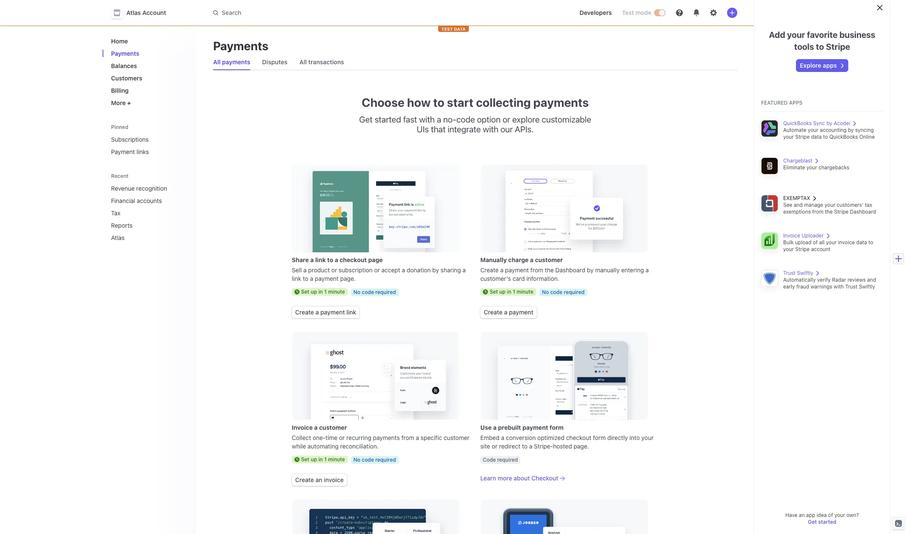 Task type: vqa. For each thing, say whether or not it's contained in the screenshot.
Balances link
yes



Task type: locate. For each thing, give the bounding box(es) containing it.
stripe down favorite
[[826, 42, 850, 51]]

checkout inside use a prebuilt payment form embed a conversion optimized checkout form directly into your site or redirect to a stripe-hosted page.
[[566, 434, 591, 441]]

payment
[[505, 267, 529, 274], [315, 275, 339, 282], [320, 309, 345, 316], [509, 309, 534, 316], [523, 424, 548, 431]]

explore apps link
[[797, 60, 848, 71]]

checkout
[[340, 256, 367, 264], [566, 434, 591, 441]]

required
[[375, 289, 396, 296], [564, 289, 585, 296], [375, 457, 396, 463], [497, 457, 518, 463]]

started down choose
[[375, 114, 401, 124]]

0 horizontal spatial of
[[813, 239, 818, 246]]

reviews
[[848, 277, 866, 283]]

customer right specific
[[444, 434, 470, 441]]

to inside bulk upload of all your invoice data to your stripe account
[[869, 239, 873, 246]]

0 vertical spatial link
[[315, 256, 326, 264]]

balances
[[111, 62, 137, 69]]

swiftly
[[797, 270, 813, 276], [859, 283, 875, 290]]

minute for create an invoice
[[328, 456, 345, 463]]

2 horizontal spatial payments
[[533, 95, 589, 109]]

or down collecting
[[503, 114, 510, 124]]

no down reconciliation.
[[354, 457, 360, 463]]

checkout up hosted
[[566, 434, 591, 441]]

1 horizontal spatial all
[[299, 58, 307, 66]]

invoice down 'automating'
[[324, 476, 344, 483]]

invoice inside create an invoice link
[[324, 476, 344, 483]]

0 vertical spatial started
[[375, 114, 401, 124]]

stripe down upload
[[795, 246, 810, 252]]

set
[[301, 289, 309, 295], [490, 289, 498, 295], [301, 456, 309, 463]]

1 all from the left
[[213, 58, 221, 66]]

create an invoice link
[[292, 474, 347, 486]]

link down the "subscription"
[[346, 309, 356, 316]]

trust up automatically
[[783, 270, 796, 276]]

minute up create a payment link
[[328, 289, 345, 295]]

0 horizontal spatial link
[[292, 275, 301, 282]]

no for create a payment link
[[354, 289, 360, 296]]

stripe inside 'automate your accounting by syncing your stripe data to quickbooks online'
[[795, 134, 810, 140]]

0 vertical spatial customer
[[535, 256, 563, 264]]

no code required for create a payment
[[542, 289, 585, 296]]

invoice up collect
[[292, 424, 313, 431]]

apps
[[823, 62, 837, 69]]

tab list
[[210, 54, 737, 70]]

card
[[513, 275, 525, 282]]

dashboard down tax
[[850, 209, 876, 215]]

revenue recognition link
[[108, 181, 177, 195]]

up
[[311, 289, 317, 295], [499, 289, 506, 295], [311, 456, 317, 463]]

or right product
[[331, 267, 337, 274]]

to inside use a prebuilt payment form embed a conversion optimized checkout form directly into your site or redirect to a stripe-hosted page.
[[522, 443, 528, 450]]

code
[[456, 114, 475, 124], [362, 289, 374, 296], [550, 289, 563, 296], [362, 457, 374, 463]]

a
[[437, 114, 441, 124], [310, 256, 314, 264], [335, 256, 338, 264], [530, 256, 534, 264], [303, 267, 307, 274], [402, 267, 405, 274], [463, 267, 466, 274], [500, 267, 504, 274], [646, 267, 649, 274], [310, 275, 313, 282], [316, 309, 319, 316], [504, 309, 507, 316], [314, 424, 318, 431], [493, 424, 497, 431], [416, 434, 419, 441], [501, 434, 504, 441], [529, 443, 532, 450]]

1
[[324, 289, 327, 295], [513, 289, 515, 295], [324, 456, 327, 463]]

stripe inside see and manage your customers' tax exemptions from the stripe dashboard
[[834, 209, 849, 215]]

minute down card at right
[[517, 289, 534, 295]]

1 vertical spatial checkout
[[566, 434, 591, 441]]

fast
[[403, 114, 417, 124]]

in up create a payment link
[[318, 289, 323, 295]]

1 horizontal spatial customer
[[444, 434, 470, 441]]

code for invoice a customer collect one-time or recurring payments from a specific customer while automating reconciliation.
[[362, 457, 374, 463]]

0 vertical spatial checkout
[[340, 256, 367, 264]]

your down quickbooks sync by acodei
[[808, 127, 819, 133]]

use
[[480, 424, 492, 431]]

payments up 'balances'
[[111, 50, 139, 57]]

1 vertical spatial link
[[292, 275, 301, 282]]

1 vertical spatial invoice
[[292, 424, 313, 431]]

0 vertical spatial of
[[813, 239, 818, 246]]

invoice inside invoice a customer collect one-time or recurring payments from a specific customer while automating reconciliation.
[[292, 424, 313, 431]]

1 horizontal spatial and
[[867, 277, 876, 283]]

1 vertical spatial and
[[867, 277, 876, 283]]

0 horizontal spatial customer
[[319, 424, 347, 431]]

and up exemptions
[[794, 202, 803, 208]]

started
[[375, 114, 401, 124], [818, 519, 837, 525]]

recent navigation links element
[[103, 172, 196, 245]]

of inside have an app idea of your own? get started
[[828, 512, 833, 518]]

1 vertical spatial of
[[828, 512, 833, 518]]

embed
[[480, 434, 500, 441]]

1 vertical spatial the
[[545, 267, 554, 274]]

1 vertical spatial get
[[808, 519, 817, 525]]

online
[[860, 134, 875, 140]]

subscriptions link
[[108, 132, 189, 146]]

manually
[[480, 256, 507, 264]]

in down customer's
[[507, 289, 511, 295]]

from up information.
[[531, 267, 543, 274]]

from inside manually charge a customer create a payment from the dashboard by manually entering a customer's card information.
[[531, 267, 543, 274]]

Search text field
[[208, 5, 448, 21]]

code down the "subscription"
[[362, 289, 374, 296]]

2 vertical spatial from
[[401, 434, 414, 441]]

2 horizontal spatial with
[[834, 283, 844, 290]]

0 horizontal spatial the
[[545, 267, 554, 274]]

trust
[[783, 270, 796, 276], [845, 283, 858, 290]]

0 horizontal spatial invoice
[[292, 424, 313, 431]]

featured apps
[[761, 100, 803, 106]]

site
[[480, 443, 490, 450]]

0 vertical spatial from
[[812, 209, 824, 215]]

0 vertical spatial an
[[316, 476, 322, 483]]

1 horizontal spatial invoice
[[783, 232, 800, 239]]

more +
[[111, 99, 131, 106]]

customers'
[[837, 202, 864, 208]]

an inside have an app idea of your own? get started
[[799, 512, 805, 518]]

1 vertical spatial from
[[531, 267, 543, 274]]

collecting
[[476, 95, 531, 109]]

dashboard up information.
[[555, 267, 585, 274]]

0 horizontal spatial started
[[375, 114, 401, 124]]

1 horizontal spatial of
[[828, 512, 833, 518]]

payments right recurring
[[373, 434, 400, 441]]

set up in 1 minute for create
[[490, 289, 534, 295]]

set for collect one-time or recurring payments from a specific customer while automating reconciliation.
[[301, 456, 309, 463]]

invoice uploader
[[783, 232, 824, 239]]

set for create a payment from the dashboard by manually entering a customer's card information.
[[490, 289, 498, 295]]

atlas account button
[[111, 7, 175, 19]]

0 vertical spatial the
[[825, 209, 833, 215]]

2 horizontal spatial customer
[[535, 256, 563, 264]]

1 vertical spatial atlas
[[111, 234, 125, 241]]

set up in 1 minute down card at right
[[490, 289, 534, 295]]

checkout up the "subscription"
[[340, 256, 367, 264]]

add
[[769, 30, 785, 40]]

0 vertical spatial page.
[[340, 275, 356, 282]]

1 vertical spatial dashboard
[[555, 267, 585, 274]]

1 vertical spatial swiftly
[[859, 283, 875, 290]]

1 horizontal spatial from
[[531, 267, 543, 274]]

by up accounting
[[827, 120, 832, 126]]

your right into
[[642, 434, 654, 441]]

with left 'our'
[[483, 124, 499, 134]]

0 vertical spatial and
[[794, 202, 803, 208]]

accounts
[[137, 197, 162, 204]]

code
[[483, 457, 496, 463]]

explore
[[800, 62, 821, 69]]

get
[[359, 114, 373, 124], [808, 519, 817, 525]]

1 vertical spatial an
[[799, 512, 805, 518]]

to right how
[[433, 95, 445, 109]]

from for a
[[531, 267, 543, 274]]

2 all from the left
[[299, 58, 307, 66]]

the inside see and manage your customers' tax exemptions from the stripe dashboard
[[825, 209, 833, 215]]

1 horizontal spatial dashboard
[[850, 209, 876, 215]]

to down tax
[[869, 239, 873, 246]]

up down customer's
[[499, 289, 506, 295]]

idea
[[817, 512, 827, 518]]

0 horizontal spatial page.
[[340, 275, 356, 282]]

get started fast with a no-code option or explore customizable uis that integrate with our apis.
[[359, 114, 591, 134]]

set down sell
[[301, 289, 309, 295]]

set up in 1 minute for one-
[[301, 456, 345, 463]]

code down reconciliation.
[[362, 457, 374, 463]]

or right site
[[492, 443, 498, 450]]

your inside use a prebuilt payment form embed a conversion optimized checkout form directly into your site or redirect to a stripe-hosted page.
[[642, 434, 654, 441]]

no code required
[[354, 289, 396, 296], [542, 289, 585, 296], [354, 457, 396, 463]]

the inside manually charge a customer create a payment from the dashboard by manually entering a customer's card information.
[[545, 267, 554, 274]]

set down while
[[301, 456, 309, 463]]

code down start
[[456, 114, 475, 124]]

uploader
[[802, 232, 824, 239]]

of left all
[[813, 239, 818, 246]]

0 vertical spatial swiftly
[[797, 270, 813, 276]]

0 vertical spatial atlas
[[126, 9, 141, 16]]

get down choose
[[359, 114, 373, 124]]

1 vertical spatial trust
[[845, 283, 858, 290]]

0 horizontal spatial atlas
[[111, 234, 125, 241]]

1 for time
[[324, 456, 327, 463]]

of right idea
[[828, 512, 833, 518]]

0 horizontal spatial all
[[213, 58, 221, 66]]

1 horizontal spatial payments
[[213, 39, 268, 53]]

quickbooks sync by acodei image
[[761, 120, 778, 137]]

start
[[447, 95, 474, 109]]

in for create
[[507, 289, 511, 295]]

required down accept
[[375, 289, 396, 296]]

atlas account
[[126, 9, 166, 16]]

an left app
[[799, 512, 805, 518]]

specific
[[421, 434, 442, 441]]

an down 'automating'
[[316, 476, 322, 483]]

payments left disputes
[[222, 58, 250, 66]]

customer up information.
[[535, 256, 563, 264]]

customers link
[[108, 71, 189, 85]]

from inside invoice a customer collect one-time or recurring payments from a specific customer while automating reconciliation.
[[401, 434, 414, 441]]

by left sharing
[[432, 267, 439, 274]]

2 horizontal spatial from
[[812, 209, 824, 215]]

invoice right all
[[838, 239, 855, 246]]

create a payment link
[[295, 309, 356, 316]]

1 down card at right
[[513, 289, 515, 295]]

page. right hosted
[[574, 443, 589, 450]]

create for manually charge a customer create a payment from the dashboard by manually entering a customer's card information.
[[484, 309, 503, 316]]

time
[[326, 434, 338, 441]]

your
[[787, 30, 805, 40], [808, 127, 819, 133], [783, 134, 794, 140], [807, 164, 817, 171], [825, 202, 835, 208], [826, 239, 837, 246], [783, 246, 794, 252], [642, 434, 654, 441], [835, 512, 845, 518]]

0 horizontal spatial swiftly
[[797, 270, 813, 276]]

form left directly
[[593, 434, 606, 441]]

1 horizontal spatial the
[[825, 209, 833, 215]]

financial accounts link
[[108, 194, 177, 208]]

1 vertical spatial data
[[856, 239, 867, 246]]

payment links
[[111, 148, 149, 155]]

from inside see and manage your customers' tax exemptions from the stripe dashboard
[[812, 209, 824, 215]]

1 horizontal spatial trust
[[845, 283, 858, 290]]

by left manually
[[587, 267, 594, 274]]

0 vertical spatial data
[[811, 134, 822, 140]]

all
[[213, 58, 221, 66], [299, 58, 307, 66]]

all transactions
[[299, 58, 344, 66]]

1 horizontal spatial invoice
[[838, 239, 855, 246]]

1 down 'automating'
[[324, 456, 327, 463]]

1 horizontal spatial an
[[799, 512, 805, 518]]

quickbooks inside 'automate your accounting by syncing your stripe data to quickbooks online'
[[830, 134, 858, 140]]

1 vertical spatial quickbooks
[[830, 134, 858, 140]]

1 horizontal spatial page.
[[574, 443, 589, 450]]

1 horizontal spatial form
[[593, 434, 606, 441]]

swiftly up automatically
[[797, 270, 813, 276]]

0 horizontal spatial quickbooks
[[783, 120, 812, 126]]

0 horizontal spatial get
[[359, 114, 373, 124]]

payments inside invoice a customer collect one-time or recurring payments from a specific customer while automating reconciliation.
[[373, 434, 400, 441]]

stripe
[[826, 42, 850, 51], [795, 134, 810, 140], [834, 209, 849, 215], [795, 246, 810, 252]]

0 horizontal spatial data
[[811, 134, 822, 140]]

all for all payments
[[213, 58, 221, 66]]

with down radar
[[834, 283, 844, 290]]

0 horizontal spatial and
[[794, 202, 803, 208]]

your up tools
[[787, 30, 805, 40]]

choose how to start collecting payments
[[362, 95, 589, 109]]

chargebacks
[[819, 164, 849, 171]]

invoice for invoice uploader
[[783, 232, 800, 239]]

mode
[[636, 9, 651, 16]]

from down manage
[[812, 209, 824, 215]]

minute down 'automating'
[[328, 456, 345, 463]]

page. inside share a link to a checkout page sell a product or subscription or accept a donation by sharing a link to a payment page.
[[340, 275, 356, 282]]

share a link to a checkout page sell a product or subscription or accept a donation by sharing a link to a payment page.
[[292, 256, 466, 282]]

payments link
[[108, 46, 189, 60]]

get down app
[[808, 519, 817, 525]]

no for create an invoice
[[354, 457, 360, 463]]

fraud
[[797, 283, 809, 290]]

your inside see and manage your customers' tax exemptions from the stripe dashboard
[[825, 202, 835, 208]]

set down customer's
[[490, 289, 498, 295]]

0 vertical spatial quickbooks
[[783, 120, 812, 126]]

share
[[292, 256, 309, 264]]

0 vertical spatial invoice
[[838, 239, 855, 246]]

to inside 'automate your accounting by syncing your stripe data to quickbooks online'
[[823, 134, 828, 140]]

1 vertical spatial page.
[[574, 443, 589, 450]]

trust down reviews
[[845, 283, 858, 290]]

required for specific
[[375, 457, 396, 463]]

0 horizontal spatial checkout
[[340, 256, 367, 264]]

invoice
[[783, 232, 800, 239], [292, 424, 313, 431]]

swiftly down reviews
[[859, 283, 875, 290]]

payment inside use a prebuilt payment form embed a conversion optimized checkout form directly into your site or redirect to a stripe-hosted page.
[[523, 424, 548, 431]]

minute
[[328, 289, 345, 295], [517, 289, 534, 295], [328, 456, 345, 463]]

trust inside automatically verify radar reviews and early fraud warnings with trust swiftly
[[845, 283, 858, 290]]

0 vertical spatial invoice
[[783, 232, 800, 239]]

2 vertical spatial payments
[[373, 434, 400, 441]]

code down information.
[[550, 289, 563, 296]]

by down acodei on the right top of the page
[[848, 127, 854, 133]]

page. down the "subscription"
[[340, 275, 356, 282]]

no code required down share a link to a checkout page sell a product or subscription or accept a donation by sharing a link to a payment page.
[[354, 289, 396, 296]]

1 horizontal spatial checkout
[[566, 434, 591, 441]]

customer
[[535, 256, 563, 264], [319, 424, 347, 431], [444, 434, 470, 441]]

no code required down manually charge a customer create a payment from the dashboard by manually entering a customer's card information.
[[542, 289, 585, 296]]

set up in 1 minute down 'automating'
[[301, 456, 345, 463]]

create an invoice
[[295, 476, 344, 483]]

reconciliation.
[[340, 443, 379, 450]]

required down invoice a customer collect one-time or recurring payments from a specific customer while automating reconciliation.
[[375, 457, 396, 463]]

invoice inside bulk upload of all your invoice data to your stripe account
[[838, 239, 855, 246]]

1 horizontal spatial get
[[808, 519, 817, 525]]

redirect
[[499, 443, 520, 450]]

1 up create a payment link
[[324, 289, 327, 295]]

code required
[[483, 457, 518, 463]]

create inside "link"
[[484, 309, 503, 316]]

invoice for invoice a customer collect one-time or recurring payments from a specific customer while automating reconciliation.
[[292, 424, 313, 431]]

atlas down reports
[[111, 234, 125, 241]]

directly
[[607, 434, 628, 441]]

add your favorite business tools to stripe
[[769, 30, 875, 51]]

atlas for atlas
[[111, 234, 125, 241]]

to down product
[[303, 275, 308, 282]]

tab list containing all payments
[[210, 54, 737, 70]]

1 vertical spatial started
[[818, 519, 837, 525]]

stripe down customers'
[[834, 209, 849, 215]]

payment inside manually charge a customer create a payment from the dashboard by manually entering a customer's card information.
[[505, 267, 529, 274]]

billing link
[[108, 83, 189, 97]]

1 vertical spatial form
[[593, 434, 606, 441]]

started inside the get started fast with a no-code option or explore customizable uis that integrate with our apis.
[[375, 114, 401, 124]]

1 horizontal spatial quickbooks
[[830, 134, 858, 140]]

0 horizontal spatial payments
[[222, 58, 250, 66]]

to inside add your favorite business tools to stripe
[[816, 42, 824, 51]]

no down the "subscription"
[[354, 289, 360, 296]]

0 vertical spatial trust
[[783, 270, 796, 276]]

1 horizontal spatial data
[[856, 239, 867, 246]]

with right fast
[[419, 114, 435, 124]]

your left own?
[[835, 512, 845, 518]]

1 vertical spatial invoice
[[324, 476, 344, 483]]

started down idea
[[818, 519, 837, 525]]

link
[[315, 256, 326, 264], [292, 275, 301, 282], [346, 309, 356, 316]]

1 horizontal spatial atlas
[[126, 9, 141, 16]]

integrate
[[448, 124, 481, 134]]

atlas inside button
[[126, 9, 141, 16]]

no
[[354, 289, 360, 296], [542, 289, 549, 296], [354, 457, 360, 463]]

Search search field
[[208, 5, 448, 21]]

0 horizontal spatial an
[[316, 476, 322, 483]]

charge
[[508, 256, 529, 264]]

0 vertical spatial form
[[550, 424, 564, 431]]

trust swiftly image
[[761, 270, 778, 287]]

to down conversion
[[522, 443, 528, 450]]

invoice up bulk at the top of the page
[[783, 232, 800, 239]]

0 horizontal spatial with
[[419, 114, 435, 124]]

your right manage
[[825, 202, 835, 208]]

prebuilt
[[498, 424, 521, 431]]

0 horizontal spatial payments
[[111, 50, 139, 57]]

all payments link
[[210, 56, 254, 68]]

or inside use a prebuilt payment form embed a conversion optimized checkout form directly into your site or redirect to a stripe-hosted page.
[[492, 443, 498, 450]]

1 horizontal spatial started
[[818, 519, 837, 525]]

to down favorite
[[816, 42, 824, 51]]

no code required for create an invoice
[[354, 457, 396, 463]]

payments up all payments
[[213, 39, 268, 53]]

and inside automatically verify radar reviews and early fraud warnings with trust swiftly
[[867, 277, 876, 283]]

data
[[811, 134, 822, 140], [856, 239, 867, 246]]

have
[[785, 512, 798, 518]]

stripe inside add your favorite business tools to stripe
[[826, 42, 850, 51]]

payment
[[111, 148, 135, 155]]

no code required down reconciliation.
[[354, 457, 396, 463]]

stripe down automate
[[795, 134, 810, 140]]

recognition
[[136, 185, 167, 192]]

0 vertical spatial dashboard
[[850, 209, 876, 215]]

payments up customizable
[[533, 95, 589, 109]]

or right time
[[339, 434, 345, 441]]

0 horizontal spatial invoice
[[324, 476, 344, 483]]

0 vertical spatial payments
[[222, 58, 250, 66]]

link up product
[[315, 256, 326, 264]]

0 horizontal spatial from
[[401, 434, 414, 441]]

atlas left account
[[126, 9, 141, 16]]

atlas inside recent element
[[111, 234, 125, 241]]

set up in 1 minute up create a payment link
[[301, 289, 345, 295]]

customizable
[[542, 114, 591, 124]]

up down product
[[311, 289, 317, 295]]

your inside have an app idea of your own? get started
[[835, 512, 845, 518]]

verify
[[817, 277, 831, 283]]

get inside have an app idea of your own? get started
[[808, 519, 817, 525]]

0 vertical spatial get
[[359, 114, 373, 124]]

no down information.
[[542, 289, 549, 296]]

form up the optimized
[[550, 424, 564, 431]]

2 horizontal spatial link
[[346, 309, 356, 316]]

exemptions
[[783, 209, 811, 215]]

to down accounting
[[823, 134, 828, 140]]

form
[[550, 424, 564, 431], [593, 434, 606, 441]]

quickbooks
[[783, 120, 812, 126], [830, 134, 858, 140]]

1 horizontal spatial payments
[[373, 434, 400, 441]]

data down quickbooks sync by acodei
[[811, 134, 822, 140]]

pinned element
[[108, 132, 189, 159]]

link down sell
[[292, 275, 301, 282]]

1 horizontal spatial swiftly
[[859, 283, 875, 290]]

no for create a payment
[[542, 289, 549, 296]]

and right reviews
[[867, 277, 876, 283]]

1 horizontal spatial link
[[315, 256, 326, 264]]

0 horizontal spatial dashboard
[[555, 267, 585, 274]]

1 for checkout
[[324, 289, 327, 295]]



Task type: describe. For each thing, give the bounding box(es) containing it.
get inside the get started fast with a no-code option or explore customizable uis that integrate with our apis.
[[359, 114, 373, 124]]

an for have
[[799, 512, 805, 518]]

chargeblast image
[[761, 157, 778, 174]]

all transactions link
[[296, 56, 348, 68]]

your down "chargeblast"
[[807, 164, 817, 171]]

revenue recognition
[[111, 185, 167, 192]]

settings image
[[710, 9, 717, 16]]

manage
[[804, 202, 823, 208]]

a inside the get started fast with a no-code option or explore customizable uis that integrate with our apis.
[[437, 114, 441, 124]]

learn more about checkout
[[480, 474, 558, 482]]

sync
[[813, 120, 825, 126]]

or inside invoice a customer collect one-time or recurring payments from a specific customer while automating reconciliation.
[[339, 434, 345, 441]]

app
[[806, 512, 815, 518]]

balances link
[[108, 59, 189, 73]]

choose
[[362, 95, 405, 109]]

create a payment link
[[480, 307, 537, 318]]

acodei
[[834, 120, 850, 126]]

customer inside manually charge a customer create a payment from the dashboard by manually entering a customer's card information.
[[535, 256, 563, 264]]

learn more about checkout link
[[480, 474, 659, 483]]

disputes link
[[259, 56, 291, 68]]

code inside the get started fast with a no-code option or explore customizable uis that integrate with our apis.
[[456, 114, 475, 124]]

optimized
[[537, 434, 565, 441]]

no code required for create a payment link
[[354, 289, 396, 296]]

apis.
[[515, 124, 534, 134]]

revenue
[[111, 185, 135, 192]]

data inside bulk upload of all your invoice data to your stripe account
[[856, 239, 867, 246]]

all for all transactions
[[299, 58, 307, 66]]

recurring
[[346, 434, 371, 441]]

or down the page
[[374, 267, 380, 274]]

financial
[[111, 197, 135, 204]]

required for manually
[[564, 289, 585, 296]]

core navigation links element
[[108, 34, 189, 110]]

in for one-
[[318, 456, 323, 463]]

2 vertical spatial customer
[[444, 434, 470, 441]]

home link
[[108, 34, 189, 48]]

more
[[111, 99, 126, 106]]

payments inside payments 'link'
[[111, 50, 139, 57]]

the for stripe
[[825, 209, 833, 215]]

or inside the get started fast with a no-code option or explore customizable uis that integrate with our apis.
[[503, 114, 510, 124]]

with inside automatically verify radar reviews and early fraud warnings with trust swiftly
[[834, 283, 844, 290]]

minute for create a payment link
[[328, 289, 345, 295]]

data
[[454, 26, 466, 31]]

developers
[[580, 9, 612, 16]]

eliminate
[[783, 164, 805, 171]]

tools
[[794, 42, 814, 51]]

accounting
[[820, 127, 847, 133]]

data inside 'automate your accounting by syncing your stripe data to quickbooks online'
[[811, 134, 822, 140]]

all payments
[[213, 58, 250, 66]]

account
[[811, 246, 831, 252]]

test data
[[442, 26, 466, 31]]

featured
[[761, 100, 788, 106]]

by inside 'automate your accounting by syncing your stripe data to quickbooks online'
[[848, 127, 854, 133]]

reports link
[[108, 218, 177, 232]]

checkout inside share a link to a checkout page sell a product or subscription or accept a donation by sharing a link to a payment page.
[[340, 256, 367, 264]]

transactions
[[308, 58, 344, 66]]

1 vertical spatial customer
[[319, 424, 347, 431]]

code for share a link to a checkout page sell a product or subscription or accept a donation by sharing a link to a payment page.
[[362, 289, 374, 296]]

required down 'redirect' in the bottom right of the page
[[497, 457, 518, 463]]

payment inside share a link to a checkout page sell a product or subscription or accept a donation by sharing a link to a payment page.
[[315, 275, 339, 282]]

and inside see and manage your customers' tax exemptions from the stripe dashboard
[[794, 202, 803, 208]]

by inside manually charge a customer create a payment from the dashboard by manually entering a customer's card information.
[[587, 267, 594, 274]]

financial accounts
[[111, 197, 162, 204]]

account
[[142, 9, 166, 16]]

recent element
[[103, 181, 196, 245]]

sell
[[292, 267, 302, 274]]

1 for a
[[513, 289, 515, 295]]

help image
[[676, 9, 683, 16]]

exemptax image
[[761, 195, 778, 212]]

manually
[[595, 267, 620, 274]]

test mode
[[622, 9, 651, 16]]

payment links link
[[108, 145, 189, 159]]

up for invoice a customer collect one-time or recurring payments from a specific customer while automating reconciliation.
[[311, 456, 317, 463]]

page
[[368, 256, 383, 264]]

code for manually charge a customer create a payment from the dashboard by manually entering a customer's card information.
[[550, 289, 563, 296]]

create a payment link link
[[292, 307, 360, 318]]

an for create
[[316, 476, 322, 483]]

payment inside "link"
[[509, 309, 534, 316]]

conversion
[[506, 434, 536, 441]]

product
[[308, 267, 330, 274]]

0 horizontal spatial form
[[550, 424, 564, 431]]

trust swiftly
[[783, 270, 813, 276]]

set for sell a product or subscription or accept a donation by sharing a link to a payment page.
[[301, 289, 309, 295]]

links
[[137, 148, 149, 155]]

set up in 1 minute for a
[[301, 289, 345, 295]]

to up product
[[327, 256, 333, 264]]

up for share a link to a checkout page sell a product or subscription or accept a donation by sharing a link to a payment page.
[[311, 289, 317, 295]]

information.
[[526, 275, 559, 282]]

up for manually charge a customer create a payment from the dashboard by manually entering a customer's card information.
[[499, 289, 506, 295]]

automatically verify radar reviews and early fraud warnings with trust swiftly
[[783, 277, 876, 290]]

accept
[[382, 267, 400, 274]]

1 vertical spatial payments
[[533, 95, 589, 109]]

upload
[[795, 239, 812, 246]]

use a prebuilt payment form embed a conversion optimized checkout form directly into your site or redirect to a stripe-hosted page.
[[480, 424, 654, 450]]

a inside "link"
[[504, 309, 507, 316]]

customers
[[111, 74, 142, 82]]

your down bulk at the top of the page
[[783, 246, 794, 252]]

create inside manually charge a customer create a payment from the dashboard by manually entering a customer's card information.
[[480, 267, 499, 274]]

create for share a link to a checkout page sell a product or subscription or accept a donation by sharing a link to a payment page.
[[295, 309, 314, 316]]

stripe inside bulk upload of all your invoice data to your stripe account
[[795, 246, 810, 252]]

atlas for atlas account
[[126, 9, 141, 16]]

quickbooks sync by acodei
[[783, 120, 850, 126]]

swiftly inside automatically verify radar reviews and early fraud warnings with trust swiftly
[[859, 283, 875, 290]]

started inside have an app idea of your own? get started
[[818, 519, 837, 525]]

by inside share a link to a checkout page sell a product or subscription or accept a donation by sharing a link to a payment page.
[[432, 267, 439, 274]]

in for a
[[318, 289, 323, 295]]

favorite
[[807, 30, 838, 40]]

invoice a customer collect one-time or recurring payments from a specific customer while automating reconciliation.
[[292, 424, 470, 450]]

dashboard inside manually charge a customer create a payment from the dashboard by manually entering a customer's card information.
[[555, 267, 585, 274]]

customer's
[[480, 275, 511, 282]]

invoice uploader image
[[761, 232, 778, 249]]

into
[[630, 434, 640, 441]]

of inside bulk upload of all your invoice data to your stripe account
[[813, 239, 818, 246]]

manually charge a customer create a payment from the dashboard by manually entering a customer's card information.
[[480, 256, 649, 282]]

have an app idea of your own? get started
[[785, 512, 859, 525]]

0 horizontal spatial trust
[[783, 270, 796, 276]]

business
[[840, 30, 875, 40]]

2 vertical spatial link
[[346, 309, 356, 316]]

how
[[407, 95, 431, 109]]

your down automate
[[783, 134, 794, 140]]

minute for create a payment
[[517, 289, 534, 295]]

automatically
[[783, 277, 816, 283]]

own?
[[847, 512, 859, 518]]

while
[[292, 443, 306, 450]]

1 horizontal spatial with
[[483, 124, 499, 134]]

option
[[477, 114, 501, 124]]

chargeblast
[[783, 157, 813, 164]]

syncing
[[855, 127, 874, 133]]

subscription
[[339, 267, 373, 274]]

page. inside use a prebuilt payment form embed a conversion optimized checkout form directly into your site or redirect to a stripe-hosted page.
[[574, 443, 589, 450]]

your right all
[[826, 239, 837, 246]]

pinned navigation links element
[[108, 123, 189, 159]]

home
[[111, 37, 128, 45]]

explore apps
[[800, 62, 837, 69]]

required for subscription
[[375, 289, 396, 296]]

about
[[514, 474, 530, 482]]

dashboard inside see and manage your customers' tax exemptions from the stripe dashboard
[[850, 209, 876, 215]]

eliminate your chargebacks
[[783, 164, 849, 171]]

your inside add your favorite business tools to stripe
[[787, 30, 805, 40]]

the for dashboard
[[545, 267, 554, 274]]

automate
[[783, 127, 807, 133]]

collect
[[292, 434, 311, 441]]

tax
[[865, 202, 872, 208]]

create for invoice a customer collect one-time or recurring payments from a specific customer while automating reconciliation.
[[295, 476, 314, 483]]

from for manage
[[812, 209, 824, 215]]

bulk
[[783, 239, 794, 246]]



